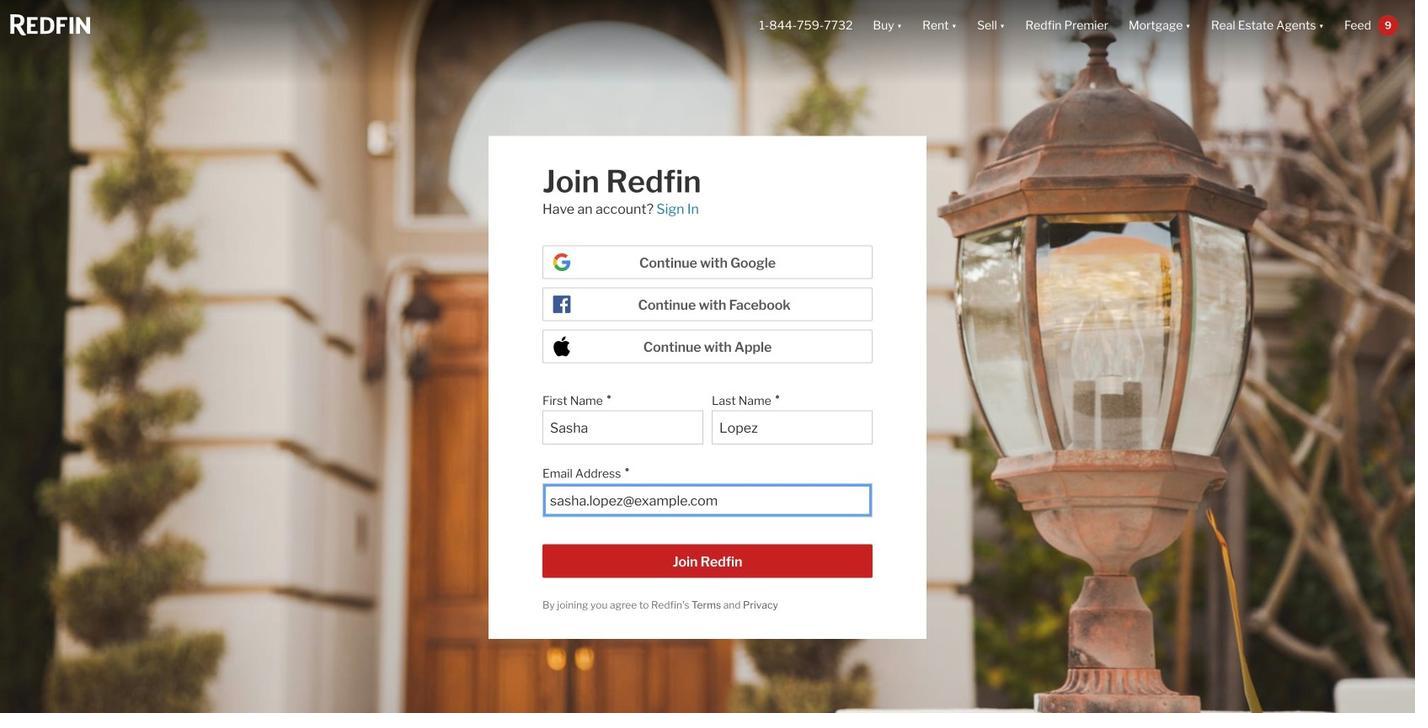 Task type: describe. For each thing, give the bounding box(es) containing it.
First Name text field
[[550, 420, 696, 437]]

first name. required field. element
[[543, 386, 695, 411]]



Task type: locate. For each thing, give the bounding box(es) containing it.
Email Address text field
[[550, 493, 866, 510]]

last name. required field. element
[[712, 386, 865, 411]]

email address. required field. element
[[543, 459, 865, 484]]

Last Name text field
[[720, 420, 866, 437]]



Task type: vqa. For each thing, say whether or not it's contained in the screenshot.
last name. required field. ELEMENT
yes



